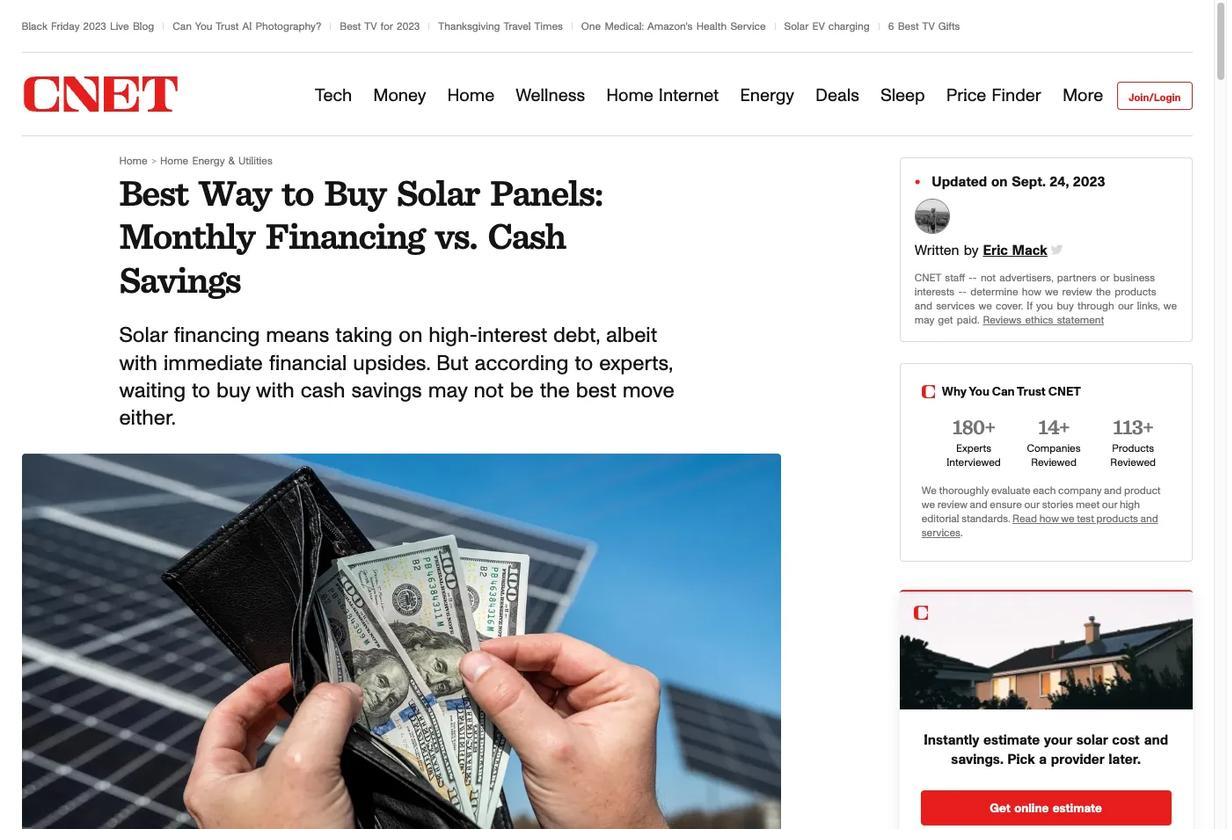 Task type: describe. For each thing, give the bounding box(es) containing it.
1 vertical spatial energy
[[192, 156, 225, 166]]

180+ experts interviewed
[[947, 414, 1001, 468]]

113+
[[1113, 414, 1153, 440]]

panels:
[[490, 171, 603, 215]]

cash
[[488, 214, 566, 258]]

online
[[1015, 803, 1049, 815]]

mack
[[1012, 244, 1048, 258]]

our up "read"
[[1024, 500, 1040, 510]]

our inside the cnet staff -- not advertisers, partners or business interests -- determine how we review the products and services we cover. if you buy through our links, we may get paid.
[[1118, 301, 1133, 311]]

product
[[1124, 486, 1161, 496]]

how inside read how we test products and services
[[1040, 514, 1059, 524]]

read how we test products and services
[[922, 514, 1158, 538]]

can you trust ai photography?
[[173, 21, 321, 32]]

ethics
[[1025, 315, 1053, 325]]

staff
[[945, 273, 965, 283]]

sleep
[[881, 87, 925, 104]]

utilities
[[238, 156, 272, 166]]

taking
[[335, 326, 393, 347]]

reviews ethics statement link
[[983, 315, 1104, 325]]

and up standards.
[[970, 500, 988, 510]]

a
[[1039, 753, 1047, 767]]

pick
[[1008, 753, 1035, 767]]

be
[[510, 381, 534, 402]]

1 horizontal spatial on
[[992, 175, 1008, 189]]

either.
[[119, 408, 176, 429]]

one medical: amazon's health service
[[581, 21, 766, 32]]

paid.
[[957, 315, 979, 325]]

financing
[[174, 326, 260, 347]]

way
[[199, 171, 271, 215]]

standards.
[[962, 514, 1010, 524]]

best for best tv for 2023
[[340, 21, 361, 32]]

amazon's
[[648, 21, 693, 32]]

black friday 2023 live blog link
[[22, 21, 154, 32]]

2 vertical spatial to
[[192, 381, 210, 402]]

updated
[[932, 175, 987, 189]]

buy
[[324, 171, 386, 215]]

solar ev charging link
[[784, 21, 870, 32]]

experts,
[[599, 353, 673, 374]]

links,
[[1137, 301, 1160, 311]]

thanksgiving travel times
[[438, 21, 563, 32]]

interests
[[915, 287, 955, 297]]

1 horizontal spatial can
[[992, 386, 1015, 399]]

get
[[990, 803, 1011, 815]]

statement
[[1057, 315, 1104, 325]]

solar for means
[[119, 326, 168, 347]]

0 horizontal spatial with
[[119, 353, 158, 374]]

0 vertical spatial cnet logo image
[[922, 385, 935, 399]]

best
[[576, 381, 617, 402]]

and for thoroughly
[[1104, 486, 1122, 496]]

home energy & utilities link
[[160, 156, 272, 166]]

solar for charging
[[784, 21, 809, 32]]

best tv for 2023
[[340, 21, 420, 32]]

reviewed for 14+
[[1031, 457, 1077, 468]]

savings
[[351, 381, 422, 402]]

written by eric mack
[[915, 244, 1048, 258]]

high-
[[429, 326, 478, 347]]

read
[[1013, 514, 1037, 524]]

best way to buy solar panels: monthly financing vs. cash savings
[[119, 171, 603, 302]]

reviewed for 113+
[[1111, 457, 1156, 468]]

products inside the cnet staff -- not advertisers, partners or business interests -- determine how we review the products and services we cover. if you buy through our links, we may get paid.
[[1115, 287, 1157, 297]]

0 horizontal spatial 2023
[[83, 21, 106, 32]]

and inside the cnet staff -- not advertisers, partners or business interests -- determine how we review the products and services we cover. if you buy through our links, we may get paid.
[[915, 301, 932, 311]]

a person opening a wallet full of cash in front of solar panels image
[[22, 454, 781, 830]]

charging
[[829, 21, 870, 32]]

products
[[1112, 443, 1154, 454]]

trust inside "trending" element
[[216, 21, 239, 32]]

113+ products reviewed
[[1111, 414, 1156, 468]]

through
[[1078, 301, 1114, 311]]

you for can
[[195, 21, 212, 32]]

solar ev charging
[[784, 21, 870, 32]]

180+
[[953, 414, 995, 440]]

1 horizontal spatial estimate
[[1053, 803, 1102, 815]]

travel
[[504, 21, 531, 32]]

black
[[22, 21, 47, 32]]

internet
[[659, 87, 719, 104]]

company
[[1058, 486, 1102, 496]]

home link
[[119, 156, 147, 166]]

the inside solar financing means taking on high-interest debt, albeit with immediate financial upsides. but according to experts, waiting to buy with cash savings may not be the best move either.
[[540, 381, 570, 402]]

14+
[[1038, 414, 1070, 440]]

estimate inside instantly estimate your solar cost and savings. pick a provider later.
[[984, 734, 1040, 748]]

move
[[623, 381, 674, 402]]

savings
[[119, 258, 240, 302]]

each
[[1033, 486, 1056, 496]]

health
[[696, 21, 727, 32]]

home for home internet
[[606, 87, 653, 104]]

home for home energy & utilities
[[160, 156, 188, 166]]

2 horizontal spatial best
[[898, 21, 919, 32]]

financing
[[265, 214, 424, 258]]

editorial
[[922, 514, 959, 524]]

get online estimate
[[990, 803, 1102, 815]]

wellness
[[516, 87, 585, 104]]

solar inside best way to buy solar panels: monthly financing vs. cash savings
[[397, 171, 479, 215]]

best for best way to buy solar panels: monthly financing vs. cash savings
[[119, 171, 188, 215]]

reviews ethics statement
[[983, 315, 1104, 325]]

you
[[1036, 301, 1053, 311]]

14+ companies reviewed
[[1027, 414, 1081, 468]]

review inside the cnet staff -- not advertisers, partners or business interests -- determine how we review the products and services we cover. if you buy through our links, we may get paid.
[[1062, 287, 1092, 297]]

written
[[915, 244, 959, 258]]

1 horizontal spatial 2023
[[397, 21, 420, 32]]

interviewed
[[947, 457, 1001, 468]]

service
[[731, 21, 766, 32]]

friday
[[51, 21, 79, 32]]

1 vertical spatial cnet logo image
[[914, 606, 928, 620]]

.
[[961, 528, 963, 538]]

we inside read how we test products and services
[[1061, 514, 1075, 524]]

financial
[[269, 353, 347, 374]]

trending element
[[22, 0, 1192, 53]]

home energy & utilities
[[160, 156, 272, 166]]

test
[[1077, 514, 1094, 524]]

cnet staff -- not advertisers, partners or business interests -- determine how we review the products and services we cover. if you buy through our links, we may get paid.
[[915, 273, 1177, 325]]



Task type: vqa. For each thing, say whether or not it's contained in the screenshot.


Task type: locate. For each thing, give the bounding box(es) containing it.
you for why
[[969, 386, 990, 399]]

1 vertical spatial may
[[428, 381, 467, 402]]

gifts
[[939, 21, 960, 32]]

finder
[[992, 87, 1041, 104]]

cover.
[[996, 301, 1023, 311]]

with up waiting
[[119, 353, 158, 374]]

1 horizontal spatial energy
[[740, 87, 794, 104]]

0 vertical spatial you
[[195, 21, 212, 32]]

on
[[992, 175, 1008, 189], [399, 326, 423, 347]]

2 vertical spatial solar
[[119, 326, 168, 347]]

we inside we thoroughly evaluate each company and product we review and ensure our stories meet our high editorial standards.
[[922, 500, 935, 510]]

solar financing means taking on high-interest debt, albeit with immediate financial upsides. but according to experts, waiting to buy with cash savings may not be the best move either.
[[119, 326, 674, 429]]

means
[[266, 326, 329, 347]]

not
[[981, 273, 996, 283], [474, 381, 504, 402]]

2 reviewed from the left
[[1111, 457, 1156, 468]]

or
[[1100, 273, 1110, 283]]

buy down immediate
[[216, 381, 250, 402]]

we up you
[[1045, 287, 1059, 297]]

best inside best way to buy solar panels: monthly financing vs. cash savings
[[119, 171, 188, 215]]

1 horizontal spatial cnet
[[1048, 386, 1081, 399]]

cnet image
[[22, 77, 179, 112]]

1 vertical spatial you
[[969, 386, 990, 399]]

not inside solar financing means taking on high-interest debt, albeit with immediate financial upsides. but according to experts, waiting to buy with cash savings may not be the best move either.
[[474, 381, 504, 402]]

2 horizontal spatial to
[[575, 353, 593, 374]]

you right why
[[969, 386, 990, 399]]

1 horizontal spatial to
[[282, 171, 313, 215]]

home down cnet image
[[119, 156, 147, 166]]

and for estimate
[[1144, 734, 1168, 748]]

0 horizontal spatial review
[[938, 500, 968, 510]]

photography?
[[256, 21, 321, 32]]

1 vertical spatial cnet
[[1048, 386, 1081, 399]]

1 tv from the left
[[364, 21, 377, 32]]

0 vertical spatial solar
[[784, 21, 809, 32]]

if
[[1027, 301, 1033, 311]]

waiting
[[119, 381, 186, 402]]

reviewed inside 14+ companies reviewed
[[1031, 457, 1077, 468]]

sept.
[[1012, 175, 1046, 189]]

services inside the cnet staff -- not advertisers, partners or business interests -- determine how we review the products and services we cover. if you buy through our links, we may get paid.
[[936, 301, 975, 311]]

0 horizontal spatial cnet
[[915, 273, 941, 283]]

house with solar panels image
[[900, 592, 1192, 710]]

get
[[938, 315, 953, 325]]

home left the "internet"
[[606, 87, 653, 104]]

1 horizontal spatial buy
[[1057, 301, 1074, 311]]

can right blog
[[173, 21, 192, 32]]

may inside solar financing means taking on high-interest debt, albeit with immediate financial upsides. but according to experts, waiting to buy with cash savings may not be the best move either.
[[428, 381, 467, 402]]

but
[[436, 353, 469, 374]]

and inside instantly estimate your solar cost and savings. pick a provider later.
[[1144, 734, 1168, 748]]

trust left 'ai'
[[216, 21, 239, 32]]

0 horizontal spatial the
[[540, 381, 570, 402]]

price finder
[[946, 87, 1041, 104]]

estimate right online
[[1053, 803, 1102, 815]]

our left links,
[[1118, 301, 1133, 311]]

trust up 14+
[[1017, 386, 1046, 399]]

to left 'buy'
[[282, 171, 313, 215]]

1 horizontal spatial you
[[969, 386, 990, 399]]

ev
[[812, 21, 825, 32]]

review down partners
[[1062, 287, 1092, 297]]

0 horizontal spatial tv
[[364, 21, 377, 32]]

cnet inside the cnet staff -- not advertisers, partners or business interests -- determine how we review the products and services we cover. if you buy through our links, we may get paid.
[[915, 273, 941, 283]]

review down thoroughly
[[938, 500, 968, 510]]

may inside the cnet staff -- not advertisers, partners or business interests -- determine how we review the products and services we cover. if you buy through our links, we may get paid.
[[915, 315, 934, 325]]

cnet up 14+
[[1048, 386, 1081, 399]]

to down immediate
[[192, 381, 210, 402]]

1 horizontal spatial with
[[256, 381, 294, 402]]

estimate
[[984, 734, 1040, 748], [1053, 803, 1102, 815]]

high
[[1120, 500, 1140, 510]]

cnet up "interests"
[[915, 273, 941, 283]]

and right cost on the right bottom
[[1144, 734, 1168, 748]]

solar inside "trending" element
[[784, 21, 809, 32]]

1 vertical spatial the
[[540, 381, 570, 402]]

-
[[969, 273, 973, 283], [973, 273, 977, 283], [958, 287, 963, 297], [963, 287, 967, 297]]

0 horizontal spatial not
[[474, 381, 504, 402]]

eric mack twitter image
[[1051, 184, 1063, 316]]

1 horizontal spatial tv
[[922, 21, 935, 32]]

solar left ev
[[784, 21, 809, 32]]

the
[[1096, 287, 1111, 297], [540, 381, 570, 402]]

not left be
[[474, 381, 504, 402]]

1 horizontal spatial best
[[340, 21, 361, 32]]

products inside read how we test products and services
[[1097, 514, 1138, 524]]

how down stories
[[1040, 514, 1059, 524]]

1 horizontal spatial not
[[981, 273, 996, 283]]

companies
[[1027, 443, 1081, 454]]

can
[[173, 21, 192, 32], [992, 386, 1015, 399]]

0 vertical spatial cnet
[[915, 273, 941, 283]]

best left for
[[340, 21, 361, 32]]

can inside "trending" element
[[173, 21, 192, 32]]

not up determine
[[981, 273, 996, 283]]

1 vertical spatial products
[[1097, 514, 1138, 524]]

on left "sept." on the top
[[992, 175, 1008, 189]]

0 vertical spatial may
[[915, 315, 934, 325]]

products
[[1115, 287, 1157, 297], [1097, 514, 1138, 524]]

0 horizontal spatial trust
[[216, 21, 239, 32]]

1 reviewed from the left
[[1031, 457, 1077, 468]]

1 horizontal spatial trust
[[1017, 386, 1046, 399]]

0 vertical spatial to
[[282, 171, 313, 215]]

img 20200924 185317 image
[[916, 200, 949, 233]]

services up the get
[[936, 301, 975, 311]]

home for home link
[[119, 156, 147, 166]]

home right home link
[[160, 156, 188, 166]]

we down determine
[[979, 301, 992, 311]]

interest
[[478, 326, 547, 347]]

0 horizontal spatial estimate
[[984, 734, 1040, 748]]

1 vertical spatial trust
[[1017, 386, 1046, 399]]

2023 right 24,
[[1073, 175, 1105, 189]]

we thoroughly evaluate each company and product we review and ensure our stories meet our high editorial standards.
[[922, 486, 1161, 524]]

6 best tv gifts link
[[888, 21, 960, 32]]

we down we
[[922, 500, 935, 510]]

buy inside the cnet staff -- not advertisers, partners or business interests -- determine how we review the products and services we cover. if you buy through our links, we may get paid.
[[1057, 301, 1074, 311]]

tv left for
[[364, 21, 377, 32]]

buy
[[1057, 301, 1074, 311], [216, 381, 250, 402]]

why
[[942, 386, 967, 399]]

1 vertical spatial how
[[1040, 514, 1059, 524]]

2023 left live
[[83, 21, 106, 32]]

services inside read how we test products and services
[[922, 528, 961, 538]]

2 horizontal spatial solar
[[784, 21, 809, 32]]

may left the get
[[915, 315, 934, 325]]

and up high
[[1104, 486, 1122, 496]]

reviewed down companies
[[1031, 457, 1077, 468]]

read how we test products and services link
[[922, 514, 1158, 538]]

1 horizontal spatial may
[[915, 315, 934, 325]]

solar up waiting
[[119, 326, 168, 347]]

buy inside solar financing means taking on high-interest debt, albeit with immediate financial upsides. but according to experts, waiting to buy with cash savings may not be the best move either.
[[216, 381, 250, 402]]

0 horizontal spatial reviewed
[[1031, 457, 1077, 468]]

on up upsides.
[[399, 326, 423, 347]]

business
[[1114, 273, 1155, 283]]

you inside "trending" element
[[195, 21, 212, 32]]

the right be
[[540, 381, 570, 402]]

0 vertical spatial trust
[[216, 21, 239, 32]]

experts
[[956, 443, 992, 454]]

by
[[964, 244, 979, 258]]

to
[[282, 171, 313, 215], [575, 353, 593, 374], [192, 381, 210, 402]]

services down the editorial
[[922, 528, 961, 538]]

0 vertical spatial review
[[1062, 287, 1092, 297]]

2023 right for
[[397, 21, 420, 32]]

money
[[373, 87, 426, 104]]

0 horizontal spatial may
[[428, 381, 467, 402]]

we right links,
[[1164, 301, 1177, 311]]

0 vertical spatial energy
[[740, 87, 794, 104]]

updated on sept. 24, 2023
[[928, 175, 1105, 189]]

0 vertical spatial the
[[1096, 287, 1111, 297]]

0 horizontal spatial on
[[399, 326, 423, 347]]

one
[[581, 21, 601, 32]]

solar right 'buy'
[[397, 171, 479, 215]]

on inside solar financing means taking on high-interest debt, albeit with immediate financial upsides. but according to experts, waiting to buy with cash savings may not be the best move either.
[[399, 326, 423, 347]]

may down but
[[428, 381, 467, 402]]

products down high
[[1097, 514, 1138, 524]]

1 vertical spatial to
[[575, 353, 593, 374]]

why you can trust cnet
[[942, 386, 1081, 399]]

24,
[[1050, 175, 1069, 189]]

can up 180+
[[992, 386, 1015, 399]]

instantly estimate your solar cost and savings. pick a provider later.
[[924, 734, 1168, 767]]

energy left &
[[192, 156, 225, 166]]

we down stories
[[1061, 514, 1075, 524]]

1 vertical spatial can
[[992, 386, 1015, 399]]

1 vertical spatial estimate
[[1053, 803, 1102, 815]]

according
[[475, 353, 569, 374]]

1 vertical spatial services
[[922, 528, 961, 538]]

can you trust ai photography? link
[[173, 21, 321, 32]]

0 vertical spatial buy
[[1057, 301, 1074, 311]]

stories
[[1042, 500, 1073, 510]]

more
[[1063, 87, 1103, 104]]

1 vertical spatial solar
[[397, 171, 479, 215]]

cnet logo image
[[922, 385, 935, 399], [914, 606, 928, 620]]

home down the thanksgiving
[[447, 87, 495, 104]]

review inside we thoroughly evaluate each company and product we review and ensure our stories meet our high editorial standards.
[[938, 500, 968, 510]]

instantly
[[924, 734, 979, 748]]

6 best tv gifts
[[888, 21, 960, 32]]

0 horizontal spatial best
[[119, 171, 188, 215]]

to down debt,
[[575, 353, 593, 374]]

products down business
[[1115, 287, 1157, 297]]

solar
[[1077, 734, 1108, 748]]

0 vertical spatial can
[[173, 21, 192, 32]]

home internet
[[606, 87, 719, 104]]

reviewed down products
[[1111, 457, 1156, 468]]

1 vertical spatial buy
[[216, 381, 250, 402]]

0 vertical spatial services
[[936, 301, 975, 311]]

not inside the cnet staff -- not advertisers, partners or business interests -- determine how we review the products and services we cover. if you buy through our links, we may get paid.
[[981, 273, 996, 283]]

how
[[1022, 287, 1042, 297], [1040, 514, 1059, 524]]

estimate up pick
[[984, 734, 1040, 748]]

1 vertical spatial on
[[399, 326, 423, 347]]

you left 'ai'
[[195, 21, 212, 32]]

tv left gifts
[[922, 21, 935, 32]]

best right 6 at top
[[898, 21, 919, 32]]

times
[[534, 21, 563, 32]]

eric
[[983, 244, 1008, 258]]

how up if
[[1022, 287, 1042, 297]]

0 horizontal spatial can
[[173, 21, 192, 32]]

the down or
[[1096, 287, 1111, 297]]

0 horizontal spatial you
[[195, 21, 212, 32]]

2023
[[83, 21, 106, 32], [397, 21, 420, 32], [1073, 175, 1105, 189]]

how inside the cnet staff -- not advertisers, partners or business interests -- determine how we review the products and services we cover. if you buy through our links, we may get paid.
[[1022, 287, 1042, 297]]

1 horizontal spatial reviewed
[[1111, 457, 1156, 468]]

and down "interests"
[[915, 301, 932, 311]]

best down home link
[[119, 171, 188, 215]]

home
[[447, 87, 495, 104], [606, 87, 653, 104], [119, 156, 147, 166], [160, 156, 188, 166]]

2 tv from the left
[[922, 21, 935, 32]]

solar inside solar financing means taking on high-interest debt, albeit with immediate financial upsides. but according to experts, waiting to buy with cash savings may not be the best move either.
[[119, 326, 168, 347]]

0 vertical spatial on
[[992, 175, 1008, 189]]

0 horizontal spatial energy
[[192, 156, 225, 166]]

for
[[380, 21, 393, 32]]

6
[[888, 21, 894, 32]]

our left high
[[1102, 500, 1118, 510]]

1 vertical spatial review
[[938, 500, 968, 510]]

2 horizontal spatial 2023
[[1073, 175, 1105, 189]]

tv
[[364, 21, 377, 32], [922, 21, 935, 32]]

0 vertical spatial not
[[981, 273, 996, 283]]

albeit
[[606, 326, 657, 347]]

0 vertical spatial estimate
[[984, 734, 1040, 748]]

and inside read how we test products and services
[[1141, 514, 1158, 524]]

black friday 2023 live blog
[[22, 21, 154, 32]]

live
[[110, 21, 129, 32]]

1 horizontal spatial the
[[1096, 287, 1111, 297]]

1 vertical spatial with
[[256, 381, 294, 402]]

0 horizontal spatial to
[[192, 381, 210, 402]]

1 horizontal spatial review
[[1062, 287, 1092, 297]]

your
[[1044, 734, 1072, 748]]

and for how
[[1141, 514, 1158, 524]]

tech
[[315, 87, 352, 104]]

0 vertical spatial how
[[1022, 287, 1042, 297]]

0 vertical spatial with
[[119, 353, 158, 374]]

thanksgiving travel times link
[[438, 21, 563, 32]]

energy left deals
[[740, 87, 794, 104]]

1 vertical spatial not
[[474, 381, 504, 402]]

and down 'product'
[[1141, 514, 1158, 524]]

0 vertical spatial products
[[1115, 287, 1157, 297]]

cost
[[1112, 734, 1140, 748]]

1 horizontal spatial solar
[[397, 171, 479, 215]]

0 horizontal spatial buy
[[216, 381, 250, 402]]

the inside the cnet staff -- not advertisers, partners or business interests -- determine how we review the products and services we cover. if you buy through our links, we may get paid.
[[1096, 287, 1111, 297]]

buy right you
[[1057, 301, 1074, 311]]

services
[[936, 301, 975, 311], [922, 528, 961, 538]]

determine
[[971, 287, 1018, 297]]

monthly
[[119, 214, 255, 258]]

to inside best way to buy solar panels: monthly financing vs. cash savings
[[282, 171, 313, 215]]

0 horizontal spatial solar
[[119, 326, 168, 347]]

with down financial
[[256, 381, 294, 402]]



